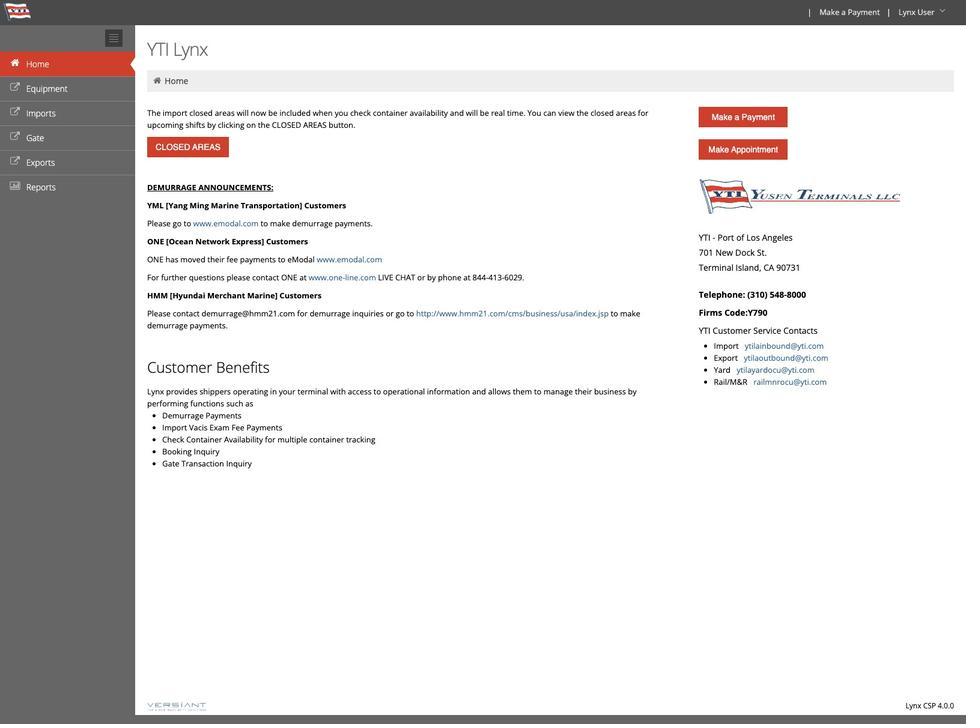 Task type: describe. For each thing, give the bounding box(es) containing it.
live
[[378, 272, 393, 283]]

by inside the import closed areas will now be included when you check container availability and will be real time.  you can view the closed areas for upcoming shifts by clicking on the closed areas button.
[[207, 120, 216, 130]]

as
[[245, 398, 253, 409]]

1 vertical spatial customer
[[147, 358, 212, 377]]

yml [yang ming marine transportation] customers
[[147, 200, 346, 211]]

www.emodal.com link for to make demurrage payments.
[[193, 218, 259, 229]]

import ytilainbound@yti.com
[[714, 341, 824, 352]]

yti for yti - port of los angeles 701 new dock st. terminal island, ca 90731
[[699, 232, 711, 243]]

2 at from the left
[[463, 272, 471, 283]]

shippers
[[200, 386, 231, 397]]

phone
[[438, 272, 461, 283]]

railmnrocu@yti.com link
[[754, 377, 827, 388]]

demurrage@hmm21.com
[[202, 308, 295, 319]]

6029.
[[504, 272, 524, 283]]

dock
[[735, 247, 755, 258]]

1 will from the left
[[237, 108, 249, 118]]

tracking
[[346, 434, 375, 445]]

1 be from the left
[[268, 108, 277, 118]]

one [ocean network express] customers
[[147, 236, 308, 247]]

0 horizontal spatial home link
[[0, 52, 135, 76]]

can
[[543, 108, 556, 118]]

terminal
[[699, 262, 734, 273]]

1 horizontal spatial the
[[577, 108, 589, 118]]

please contact demurrage@hmm21.com for demurrage inquiries or go to http://www.hmm21.com/cms/business/usa/index.jsp
[[147, 308, 609, 319]]

to inside to make demurrage payments.
[[611, 308, 618, 319]]

http://www.hmm21.com/cms/business/usa/index.jsp link
[[416, 308, 609, 319]]

1 | from the left
[[808, 7, 812, 17]]

exam
[[210, 422, 230, 433]]

allows
[[488, 386, 511, 397]]

1 horizontal spatial for
[[297, 308, 308, 319]]

0 vertical spatial import
[[714, 341, 739, 352]]

demurrage announcements:
[[147, 182, 273, 193]]

express]
[[232, 236, 264, 247]]

telephone:
[[699, 289, 745, 300]]

0 horizontal spatial make a payment
[[712, 112, 775, 122]]

one for one [ocean network express] customers
[[147, 236, 164, 247]]

ytilayardocu@yti.com link
[[737, 365, 815, 376]]

lynx user link
[[893, 0, 953, 25]]

ytilaoutbound@yti.com
[[744, 353, 828, 364]]

make for the leftmost make a payment link
[[712, 112, 732, 122]]

1 vertical spatial www.emodal.com
[[317, 254, 382, 265]]

their inside 'lynx provides shippers operating in your terminal with access to operational information and allows them to manage their business by performing functions such as demurrage payments import vacis exam fee payments check container availability for multiple container tracking booking inquiry gate transaction inquiry'
[[575, 386, 592, 397]]

with
[[330, 386, 346, 397]]

0 vertical spatial customers
[[304, 200, 346, 211]]

lynx provides shippers operating in your terminal with access to operational information and allows them to manage their business by performing functions such as demurrage payments import vacis exam fee payments check container availability for multiple container tracking booking inquiry gate transaction inquiry
[[147, 386, 637, 469]]

1 vertical spatial the
[[258, 120, 270, 130]]

1 horizontal spatial customer
[[713, 325, 751, 336]]

new
[[716, 247, 733, 258]]

one has moved their fee payments to emodal www.emodal.com
[[147, 254, 382, 265]]

for further questions please contact one at www.one-line.com live chat or by phone at 844-413-6029.
[[147, 272, 524, 283]]

yml
[[147, 200, 164, 211]]

telephone: (310) 548-8000
[[699, 289, 806, 300]]

2 closed from the left
[[591, 108, 614, 118]]

your
[[279, 386, 296, 397]]

the import closed areas will now be included when you check container availability and will be real time.  you can view the closed areas for upcoming shifts by clicking on the closed areas button.
[[147, 108, 649, 130]]

upcoming
[[147, 120, 183, 130]]

0 vertical spatial or
[[417, 272, 425, 283]]

0 horizontal spatial payments
[[206, 410, 242, 421]]

island,
[[736, 262, 761, 273]]

0 horizontal spatial contact
[[173, 308, 200, 319]]

yti customer service contacts
[[699, 325, 818, 336]]

1 vertical spatial a
[[735, 112, 739, 122]]

yti for yti customer service contacts
[[699, 325, 711, 336]]

www.emodal.com link for one has moved their fee payments to emodal www.emodal.com
[[317, 254, 382, 265]]

customer benefits
[[147, 358, 270, 377]]

1 horizontal spatial go
[[396, 308, 405, 319]]

marine
[[211, 200, 239, 211]]

0 horizontal spatial make a payment link
[[699, 107, 788, 127]]

1 vertical spatial inquiry
[[226, 458, 252, 469]]

844-
[[473, 272, 489, 283]]

clicking
[[218, 120, 244, 130]]

please for please contact demurrage@hmm21.com for demurrage inquiries or go to
[[147, 308, 171, 319]]

has
[[166, 254, 178, 265]]

angeles
[[762, 232, 793, 243]]

90731
[[776, 262, 801, 273]]

inquiries
[[352, 308, 384, 319]]

0 vertical spatial demurrage
[[292, 218, 333, 229]]

container
[[186, 434, 222, 445]]

for
[[147, 272, 159, 283]]

2 be from the left
[[480, 108, 489, 118]]

fee
[[227, 254, 238, 265]]

in
[[270, 386, 277, 397]]

view
[[558, 108, 575, 118]]

real
[[491, 108, 505, 118]]

closed
[[272, 120, 301, 130]]

0 vertical spatial their
[[207, 254, 225, 265]]

angle down image
[[937, 7, 949, 15]]

hmm
[[147, 290, 168, 301]]

lynx for lynx csp 4.0.0
[[906, 701, 921, 711]]

make appointment link
[[699, 139, 788, 160]]

for inside the import closed areas will now be included when you check container availability and will be real time.  you can view the closed areas for upcoming shifts by clicking on the closed areas button.
[[638, 108, 649, 118]]

1 horizontal spatial by
[[427, 272, 436, 283]]

equipment link
[[0, 76, 135, 101]]

now
[[251, 108, 266, 118]]

home image
[[152, 76, 163, 85]]

1 vertical spatial home
[[165, 75, 188, 87]]

0 vertical spatial make
[[820, 7, 840, 17]]

equipment
[[26, 83, 68, 94]]

by inside 'lynx provides shippers operating in your terminal with access to operational information and allows them to manage their business by performing functions such as demurrage payments import vacis exam fee payments check container availability for multiple container tracking booking inquiry gate transaction inquiry'
[[628, 386, 637, 397]]

fee
[[232, 422, 244, 433]]

make inside to make demurrage payments.
[[620, 308, 640, 319]]

when
[[313, 108, 333, 118]]

the
[[147, 108, 161, 118]]

0 horizontal spatial go
[[173, 218, 182, 229]]

ytilaoutbound@yti.com link
[[744, 353, 828, 364]]

check
[[162, 434, 184, 445]]

of
[[736, 232, 744, 243]]

operating
[[233, 386, 268, 397]]

los
[[747, 232, 760, 243]]

csp
[[923, 701, 936, 711]]

0 vertical spatial payment
[[848, 7, 880, 17]]

0 vertical spatial a
[[842, 7, 846, 17]]

0 horizontal spatial payment
[[742, 112, 775, 122]]

contacts
[[784, 325, 818, 336]]

customers for one [ocean network express] customers
[[266, 236, 308, 247]]

gate inside 'lynx provides shippers operating in your terminal with access to operational information and allows them to manage their business by performing functions such as demurrage payments import vacis exam fee payments check container availability for multiple container tracking booking inquiry gate transaction inquiry'
[[162, 458, 179, 469]]

performing
[[147, 398, 188, 409]]

and inside the import closed areas will now be included when you check container availability and will be real time.  you can view the closed areas for upcoming shifts by clicking on the closed areas button.
[[450, 108, 464, 118]]

on
[[246, 120, 256, 130]]

www.one-
[[309, 272, 345, 283]]

2 vertical spatial one
[[281, 272, 297, 283]]

imports link
[[0, 101, 135, 126]]



Task type: vqa. For each thing, say whether or not it's contained in the screenshot.


Task type: locate. For each thing, give the bounding box(es) containing it.
transportation]
[[241, 200, 302, 211]]

make appointment
[[709, 145, 778, 154]]

demurrage down www.one-
[[310, 308, 350, 319]]

1 horizontal spatial make a payment
[[820, 7, 880, 17]]

0 vertical spatial customer
[[713, 325, 751, 336]]

1 vertical spatial www.emodal.com link
[[317, 254, 382, 265]]

1 vertical spatial go
[[396, 308, 405, 319]]

payments. down 'merchant'
[[190, 320, 228, 331]]

import
[[163, 108, 187, 118]]

http://www.hmm21.com/cms/business/usa/index.jsp
[[416, 308, 609, 319]]

2 external link image from the top
[[9, 108, 21, 117]]

1 at from the left
[[299, 272, 307, 283]]

or right chat
[[417, 272, 425, 283]]

0 vertical spatial payments
[[206, 410, 242, 421]]

www.emodal.com down marine
[[193, 218, 259, 229]]

reports
[[26, 181, 56, 193]]

appointment
[[731, 145, 778, 154]]

0 horizontal spatial be
[[268, 108, 277, 118]]

lynx for lynx provides shippers operating in your terminal with access to operational information and allows them to manage their business by performing functions such as demurrage payments import vacis exam fee payments check container availability for multiple container tracking booking inquiry gate transaction inquiry
[[147, 386, 164, 397]]

2 horizontal spatial by
[[628, 386, 637, 397]]

2 areas from the left
[[616, 108, 636, 118]]

port
[[718, 232, 734, 243]]

lynx user
[[899, 7, 935, 17]]

1 vertical spatial yti
[[699, 232, 711, 243]]

1 horizontal spatial payments.
[[335, 218, 373, 229]]

terminal
[[298, 386, 328, 397]]

demurrage inside to make demurrage payments.
[[147, 320, 188, 331]]

home link up equipment
[[0, 52, 135, 76]]

0 vertical spatial the
[[577, 108, 589, 118]]

1 horizontal spatial inquiry
[[226, 458, 252, 469]]

will up the on
[[237, 108, 249, 118]]

0 vertical spatial inquiry
[[194, 446, 219, 457]]

you
[[528, 108, 541, 118]]

line.com
[[345, 272, 376, 283]]

www.one-line.com link
[[309, 272, 376, 283]]

one down 'emodal'
[[281, 272, 297, 283]]

external link image for exports
[[9, 157, 21, 166]]

emodal
[[288, 254, 315, 265]]

and left allows
[[472, 386, 486, 397]]

demurrage up 'emodal'
[[292, 218, 333, 229]]

1 vertical spatial demurrage
[[310, 308, 350, 319]]

payments
[[206, 410, 242, 421], [246, 422, 282, 433]]

0 vertical spatial go
[[173, 218, 182, 229]]

for inside 'lynx provides shippers operating in your terminal with access to operational information and allows them to manage their business by performing functions such as demurrage payments import vacis exam fee payments check container availability for multiple container tracking booking inquiry gate transaction inquiry'
[[265, 434, 276, 445]]

1 horizontal spatial or
[[417, 272, 425, 283]]

and right availability
[[450, 108, 464, 118]]

yti
[[147, 37, 169, 61], [699, 232, 711, 243], [699, 325, 711, 336]]

1 horizontal spatial at
[[463, 272, 471, 283]]

1 horizontal spatial closed
[[591, 108, 614, 118]]

the right the on
[[258, 120, 270, 130]]

2 vertical spatial demurrage
[[147, 320, 188, 331]]

inquiry down availability
[[226, 458, 252, 469]]

areas
[[303, 120, 327, 130]]

0 vertical spatial contact
[[252, 272, 279, 283]]

701
[[699, 247, 713, 258]]

be left real
[[480, 108, 489, 118]]

0 vertical spatial payments.
[[335, 218, 373, 229]]

2 vertical spatial external link image
[[9, 157, 21, 166]]

1 horizontal spatial be
[[480, 108, 489, 118]]

please down yml on the left of page
[[147, 218, 171, 229]]

lynx csp 4.0.0
[[906, 701, 954, 711]]

1 vertical spatial make a payment
[[712, 112, 775, 122]]

1 horizontal spatial payment
[[848, 7, 880, 17]]

1 vertical spatial one
[[147, 254, 164, 265]]

firms
[[699, 307, 722, 318]]

1 horizontal spatial import
[[714, 341, 739, 352]]

included
[[280, 108, 311, 118]]

one left has
[[147, 254, 164, 265]]

0 vertical spatial one
[[147, 236, 164, 247]]

go right inquiries
[[396, 308, 405, 319]]

payments up exam
[[206, 410, 242, 421]]

external link image
[[9, 133, 21, 141]]

one left [ocean
[[147, 236, 164, 247]]

lynx for lynx user
[[899, 7, 916, 17]]

external link image
[[9, 84, 21, 92], [9, 108, 21, 117], [9, 157, 21, 166]]

exports
[[26, 157, 55, 168]]

at down 'emodal'
[[299, 272, 307, 283]]

go down [yang
[[173, 218, 182, 229]]

0 vertical spatial www.emodal.com link
[[193, 218, 259, 229]]

1 areas from the left
[[215, 108, 235, 118]]

chat
[[395, 272, 415, 283]]

1 horizontal spatial make
[[620, 308, 640, 319]]

0 horizontal spatial will
[[237, 108, 249, 118]]

0 horizontal spatial |
[[808, 7, 812, 17]]

1 closed from the left
[[189, 108, 213, 118]]

0 vertical spatial by
[[207, 120, 216, 130]]

1 horizontal spatial gate
[[162, 458, 179, 469]]

lynx inside 'lynx provides shippers operating in your terminal with access to operational information and allows them to manage their business by performing functions such as demurrage payments import vacis exam fee payments check container availability for multiple container tracking booking inquiry gate transaction inquiry'
[[147, 386, 164, 397]]

them
[[513, 386, 532, 397]]

[hyundai
[[170, 290, 205, 301]]

payments. inside to make demurrage payments.
[[190, 320, 228, 331]]

2 please from the top
[[147, 308, 171, 319]]

1 please from the top
[[147, 218, 171, 229]]

payment up the appointment
[[742, 112, 775, 122]]

home right home icon
[[165, 75, 188, 87]]

user
[[918, 7, 935, 17]]

yti - port of los angeles 701 new dock st. terminal island, ca 90731
[[699, 232, 801, 273]]

home
[[26, 58, 49, 70], [165, 75, 188, 87]]

1 vertical spatial payments.
[[190, 320, 228, 331]]

0 horizontal spatial payments.
[[190, 320, 228, 331]]

external link image inside exports link
[[9, 157, 21, 166]]

go
[[173, 218, 182, 229], [396, 308, 405, 319]]

code:y790
[[725, 307, 768, 318]]

their left fee
[[207, 254, 225, 265]]

customer
[[713, 325, 751, 336], [147, 358, 212, 377]]

time.
[[507, 108, 526, 118]]

container left tracking
[[309, 434, 344, 445]]

1 horizontal spatial www.emodal.com link
[[317, 254, 382, 265]]

2 vertical spatial by
[[628, 386, 637, 397]]

0 vertical spatial and
[[450, 108, 464, 118]]

vacis
[[189, 422, 208, 433]]

0 horizontal spatial home
[[26, 58, 49, 70]]

0 vertical spatial www.emodal.com
[[193, 218, 259, 229]]

contact down [hyundai
[[173, 308, 200, 319]]

2 will from the left
[[466, 108, 478, 118]]

areas right view
[[616, 108, 636, 118]]

multiple
[[278, 434, 307, 445]]

home image
[[9, 59, 21, 67]]

make for the make appointment link
[[709, 145, 729, 154]]

1 horizontal spatial |
[[887, 7, 891, 17]]

hmm [hyundai merchant marine] customers
[[147, 290, 322, 301]]

413-
[[489, 272, 504, 283]]

container
[[373, 108, 408, 118], [309, 434, 344, 445]]

payment left lynx user
[[848, 7, 880, 17]]

by left phone
[[427, 272, 436, 283]]

to make demurrage payments.
[[147, 308, 640, 331]]

gate inside 'link'
[[26, 132, 44, 144]]

(310)
[[748, 289, 768, 300]]

1 horizontal spatial home
[[165, 75, 188, 87]]

make
[[270, 218, 290, 229], [620, 308, 640, 319]]

external link image down home image
[[9, 84, 21, 92]]

versiant image
[[147, 703, 206, 712]]

make a payment
[[820, 7, 880, 17], [712, 112, 775, 122]]

0 vertical spatial container
[[373, 108, 408, 118]]

external link image up external link image
[[9, 108, 21, 117]]

container inside 'lynx provides shippers operating in your terminal with access to operational information and allows them to manage their business by performing functions such as demurrage payments import vacis exam fee payments check container availability for multiple container tracking booking inquiry gate transaction inquiry'
[[309, 434, 344, 445]]

www.emodal.com link up www.one-line.com link on the left of the page
[[317, 254, 382, 265]]

0 horizontal spatial a
[[735, 112, 739, 122]]

firms code:y790
[[699, 307, 768, 318]]

1 vertical spatial by
[[427, 272, 436, 283]]

manage
[[544, 386, 573, 397]]

1 horizontal spatial and
[[472, 386, 486, 397]]

please down hmm
[[147, 308, 171, 319]]

yti lynx
[[147, 37, 208, 61]]

0 vertical spatial make a payment
[[820, 7, 880, 17]]

0 vertical spatial make
[[270, 218, 290, 229]]

gate link
[[0, 126, 135, 150]]

0 vertical spatial home
[[26, 58, 49, 70]]

their right manage
[[575, 386, 592, 397]]

railmnrocu@yti.com
[[754, 377, 827, 388]]

exports link
[[0, 150, 135, 175]]

questions
[[189, 272, 225, 283]]

1 vertical spatial make
[[712, 112, 732, 122]]

0 horizontal spatial or
[[386, 308, 394, 319]]

customer up provides
[[147, 358, 212, 377]]

information
[[427, 386, 470, 397]]

import up export
[[714, 341, 739, 352]]

closed
[[189, 108, 213, 118], [591, 108, 614, 118]]

benefits
[[216, 358, 270, 377]]

check
[[350, 108, 371, 118]]

yti for yti lynx
[[147, 37, 169, 61]]

ming
[[190, 200, 209, 211]]

by right business
[[628, 386, 637, 397]]

None submit
[[147, 137, 229, 157]]

container inside the import closed areas will now be included when you check container availability and will be real time.  you can view the closed areas for upcoming shifts by clicking on the closed areas button.
[[373, 108, 408, 118]]

2 vertical spatial customers
[[280, 290, 322, 301]]

1 vertical spatial import
[[162, 422, 187, 433]]

1 horizontal spatial container
[[373, 108, 408, 118]]

1 vertical spatial contact
[[173, 308, 200, 319]]

external link image inside imports link
[[9, 108, 21, 117]]

customers for hmm [hyundai merchant marine] customers
[[280, 290, 322, 301]]

service
[[754, 325, 781, 336]]

www.emodal.com up www.one-line.com link on the left of the page
[[317, 254, 382, 265]]

[yang
[[166, 200, 188, 211]]

be right now
[[268, 108, 277, 118]]

yti up home icon
[[147, 37, 169, 61]]

import inside 'lynx provides shippers operating in your terminal with access to operational information and allows them to manage their business by performing functions such as demurrage payments import vacis exam fee payments check container availability for multiple container tracking booking inquiry gate transaction inquiry'
[[162, 422, 187, 433]]

0 horizontal spatial closed
[[189, 108, 213, 118]]

bar chart image
[[9, 182, 21, 190]]

home right home image
[[26, 58, 49, 70]]

availability
[[224, 434, 263, 445]]

home link right home icon
[[165, 75, 188, 87]]

1 horizontal spatial areas
[[616, 108, 636, 118]]

at
[[299, 272, 307, 283], [463, 272, 471, 283]]

customers down www.one-
[[280, 290, 322, 301]]

external link image for imports
[[9, 108, 21, 117]]

1 vertical spatial and
[[472, 386, 486, 397]]

customers up 'emodal'
[[266, 236, 308, 247]]

payments up availability
[[246, 422, 282, 433]]

marine]
[[247, 290, 278, 301]]

1 horizontal spatial home link
[[165, 75, 188, 87]]

availability
[[410, 108, 448, 118]]

0 horizontal spatial make
[[270, 218, 290, 229]]

1 vertical spatial external link image
[[9, 108, 21, 117]]

0 horizontal spatial at
[[299, 272, 307, 283]]

1 vertical spatial customers
[[266, 236, 308, 247]]

0 horizontal spatial and
[[450, 108, 464, 118]]

1 external link image from the top
[[9, 84, 21, 92]]

closed right view
[[591, 108, 614, 118]]

please
[[227, 272, 250, 283]]

will left real
[[466, 108, 478, 118]]

0 vertical spatial yti
[[147, 37, 169, 61]]

yti left -
[[699, 232, 711, 243]]

3 external link image from the top
[[9, 157, 21, 166]]

provides
[[166, 386, 198, 397]]

payments. up 'line.com'
[[335, 218, 373, 229]]

yti down firms
[[699, 325, 711, 336]]

please for please go to
[[147, 218, 171, 229]]

1 horizontal spatial payments
[[246, 422, 282, 433]]

or
[[417, 272, 425, 283], [386, 308, 394, 319]]

closed up shifts
[[189, 108, 213, 118]]

ytilainbound@yti.com
[[745, 341, 824, 352]]

|
[[808, 7, 812, 17], [887, 7, 891, 17]]

1 horizontal spatial www.emodal.com
[[317, 254, 382, 265]]

customers right transportation]
[[304, 200, 346, 211]]

0 horizontal spatial by
[[207, 120, 216, 130]]

1 vertical spatial container
[[309, 434, 344, 445]]

gate right external link image
[[26, 132, 44, 144]]

container right check
[[373, 108, 408, 118]]

www.emodal.com link down marine
[[193, 218, 259, 229]]

and inside 'lynx provides shippers operating in your terminal with access to operational information and allows them to manage their business by performing functions such as demurrage payments import vacis exam fee payments check container availability for multiple container tracking booking inquiry gate transaction inquiry'
[[472, 386, 486, 397]]

contact
[[252, 272, 279, 283], [173, 308, 200, 319]]

1 vertical spatial make
[[620, 308, 640, 319]]

areas up clicking
[[215, 108, 235, 118]]

yti inside yti - port of los angeles 701 new dock st. terminal island, ca 90731
[[699, 232, 711, 243]]

1 horizontal spatial a
[[842, 7, 846, 17]]

at left 844-
[[463, 272, 471, 283]]

inquiry down "container"
[[194, 446, 219, 457]]

reports link
[[0, 175, 135, 199]]

external link image for equipment
[[9, 84, 21, 92]]

external link image inside equipment link
[[9, 84, 21, 92]]

www.emodal.com
[[193, 218, 259, 229], [317, 254, 382, 265]]

0 horizontal spatial gate
[[26, 132, 44, 144]]

1 horizontal spatial their
[[575, 386, 592, 397]]

8000
[[787, 289, 806, 300]]

by right shifts
[[207, 120, 216, 130]]

button.
[[329, 120, 355, 130]]

0 horizontal spatial www.emodal.com
[[193, 218, 259, 229]]

0 horizontal spatial customer
[[147, 358, 212, 377]]

lynx
[[899, 7, 916, 17], [173, 37, 208, 61], [147, 386, 164, 397], [906, 701, 921, 711]]

gate
[[26, 132, 44, 144], [162, 458, 179, 469]]

demurrage down hmm
[[147, 320, 188, 331]]

or right inquiries
[[386, 308, 394, 319]]

0 vertical spatial please
[[147, 218, 171, 229]]

business
[[594, 386, 626, 397]]

external link image up bar chart icon
[[9, 157, 21, 166]]

import up the check
[[162, 422, 187, 433]]

gate down booking
[[162, 458, 179, 469]]

2 | from the left
[[887, 7, 891, 17]]

functions
[[190, 398, 224, 409]]

the right view
[[577, 108, 589, 118]]

1 vertical spatial for
[[297, 308, 308, 319]]

0 horizontal spatial for
[[265, 434, 276, 445]]

customer down firms code:y790
[[713, 325, 751, 336]]

contact down one has moved their fee payments to emodal www.emodal.com
[[252, 272, 279, 283]]

be
[[268, 108, 277, 118], [480, 108, 489, 118]]

0 vertical spatial make a payment link
[[814, 0, 884, 25]]

0 vertical spatial gate
[[26, 132, 44, 144]]

their
[[207, 254, 225, 265], [575, 386, 592, 397]]

payment
[[848, 7, 880, 17], [742, 112, 775, 122]]

demurrage
[[147, 182, 196, 193]]

0 vertical spatial for
[[638, 108, 649, 118]]

one for one has moved their fee payments to emodal www.emodal.com
[[147, 254, 164, 265]]

[ocean
[[166, 236, 193, 247]]

1 vertical spatial or
[[386, 308, 394, 319]]

make a payment link
[[814, 0, 884, 25], [699, 107, 788, 127]]

0 horizontal spatial inquiry
[[194, 446, 219, 457]]

1 vertical spatial payments
[[246, 422, 282, 433]]

-
[[713, 232, 716, 243]]

0 horizontal spatial their
[[207, 254, 225, 265]]

and
[[450, 108, 464, 118], [472, 386, 486, 397]]

you
[[335, 108, 348, 118]]



